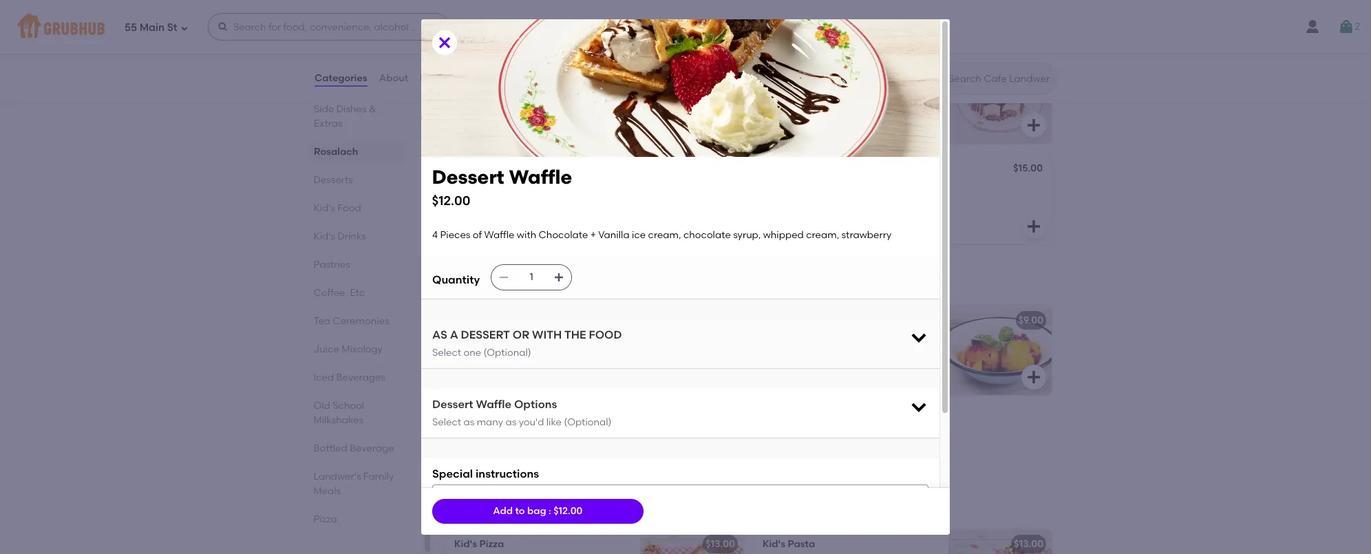 Task type: locate. For each thing, give the bounding box(es) containing it.
select
[[432, 347, 461, 359], [432, 416, 461, 428]]

(optional) right like
[[564, 416, 612, 428]]

2 select from the top
[[432, 416, 461, 428]]

waffle up crumble on the left
[[509, 165, 573, 189]]

1 horizontal spatial of
[[495, 334, 504, 346]]

pieces inside "4 pieces of waffle with chocolate + vanilla ice cream, chocolate syrup, whipped cream, strawberry"
[[462, 334, 493, 346]]

dessert waffle image
[[640, 306, 744, 395]]

waffle inside dessert waffle options select as many as you'd like (optional)
[[476, 398, 512, 411]]

add
[[493, 505, 513, 517]]

chocolate
[[684, 229, 731, 241], [540, 348, 587, 360]]

2 vertical spatial rosalach
[[314, 146, 358, 158]]

waffle down the dessert waffle on the bottom left
[[506, 334, 537, 346]]

ice cream scoop (two scoop)
[[454, 416, 597, 428]]

kid's food down special instructions
[[443, 497, 519, 514]]

desserts up kid's food 'tab'
[[314, 174, 354, 186]]

0 vertical spatial ice
[[632, 229, 646, 241]]

of
[[473, 229, 482, 241], [495, 334, 504, 346]]

0 horizontal spatial food
[[338, 202, 362, 214]]

0 horizontal spatial vanilla
[[454, 348, 486, 360]]

0 vertical spatial chocolate
[[684, 229, 731, 241]]

as
[[432, 329, 447, 342]]

4 right the as
[[454, 334, 460, 346]]

(optional) down or
[[484, 347, 531, 359]]

chocolate,
[[454, 197, 506, 209]]

desserts up the dessert waffle on the bottom left
[[443, 273, 506, 291]]

0 horizontal spatial rosalach
[[314, 146, 358, 158]]

(optional) inside as a dessert or with the food select one (optional)
[[484, 347, 531, 359]]

1 horizontal spatial chocolate
[[684, 229, 731, 241]]

1 horizontal spatial pizza
[[480, 538, 504, 550]]

1 horizontal spatial desserts
[[443, 273, 506, 291]]

1 horizontal spatial $12.00
[[554, 505, 583, 517]]

waffle up "many"
[[476, 398, 512, 411]]

rosalach down extras
[[314, 146, 358, 158]]

cream inside button
[[471, 416, 504, 428]]

0 vertical spatial $12.00
[[432, 193, 471, 208]]

kid's pizza image
[[640, 529, 744, 554]]

0 vertical spatial oreo
[[454, 164, 478, 176]]

1 vertical spatial desserts
[[443, 273, 506, 291]]

whipped down the one
[[454, 362, 495, 374]]

pasta
[[788, 538, 815, 550]]

rozalach for (full)
[[480, 164, 524, 176]]

$12.00 inside dessert waffle $12.00
[[432, 193, 471, 208]]

kid's food up kid's drinks
[[314, 202, 362, 214]]

rosalach inside tab
[[314, 146, 358, 158]]

desserts inside tab
[[314, 174, 354, 186]]

$13.00 for kid's pizza image
[[706, 538, 735, 550]]

ice
[[632, 229, 646, 241], [488, 348, 502, 360]]

food up drinks
[[338, 202, 362, 214]]

0 vertical spatial pieces
[[440, 229, 471, 241]]

1 vertical spatial oreo
[[509, 197, 532, 209]]

1 vertical spatial $12.00
[[706, 315, 735, 326]]

about button
[[378, 54, 409, 103]]

1 horizontal spatial kid's food
[[443, 497, 519, 514]]

pizza down meals
[[314, 514, 338, 525]]

0 horizontal spatial $12.00
[[432, 193, 471, 208]]

4 up quantity
[[432, 229, 438, 241]]

1 vertical spatial kid's food
[[443, 497, 519, 514]]

rozalach left full
[[491, 63, 535, 74]]

0 horizontal spatial as
[[464, 416, 475, 428]]

2 horizontal spatial rosalach
[[800, 63, 844, 74]]

dessert
[[432, 165, 505, 189], [454, 315, 490, 326], [432, 398, 473, 411]]

(two
[[539, 416, 561, 428]]

1 vertical spatial select
[[432, 416, 461, 428]]

extras
[[314, 118, 343, 129]]

full
[[538, 63, 554, 74]]

0 horizontal spatial kid's food
[[314, 202, 362, 214]]

:
[[549, 505, 551, 517]]

0 vertical spatial rosalach
[[443, 21, 511, 39]]

chocolate inside "4 pieces of waffle with chocolate + vanilla ice cream, chocolate syrup, whipped cream, strawberry"
[[540, 348, 587, 360]]

desserts
[[314, 174, 354, 186], [443, 273, 506, 291]]

1 vertical spatial rosalach
[[800, 63, 844, 74]]

0 vertical spatial with
[[517, 229, 537, 241]]

0 horizontal spatial oreo
[[454, 164, 478, 176]]

1 vertical spatial chocolate
[[561, 334, 610, 346]]

0 vertical spatial (optional)
[[484, 347, 531, 359]]

0 vertical spatial strawberry
[[842, 229, 892, 241]]

oreo down ricotta
[[509, 197, 532, 209]]

0 horizontal spatial ice
[[488, 348, 502, 360]]

butter
[[799, 164, 828, 176]]

syrup,
[[733, 229, 761, 241], [589, 348, 617, 360]]

$12.00 left the "mango" on the right bottom
[[706, 315, 735, 326]]

0 vertical spatial 4
[[432, 229, 438, 241]]

cream right ice
[[471, 416, 504, 428]]

juice mixology tab
[[314, 342, 400, 357]]

categories
[[315, 72, 367, 84]]

1 vertical spatial chocolate
[[540, 348, 587, 360]]

1 horizontal spatial as
[[506, 416, 517, 428]]

select down the as
[[432, 347, 461, 359]]

rosalach tab
[[314, 145, 400, 159]]

1 horizontal spatial nutella
[[763, 63, 797, 74]]

cream up chocolate,
[[454, 183, 487, 195]]

2 vertical spatial dessert
[[432, 398, 473, 411]]

bottled beverage tab
[[314, 441, 400, 456]]

0 vertical spatial 4 pieces of waffle with chocolate + vanilla ice cream, chocolate syrup, whipped cream, strawberry
[[432, 229, 892, 241]]

1 vertical spatial pieces
[[462, 334, 493, 346]]

strawberry down banana
[[842, 229, 892, 241]]

dessert up dessert
[[454, 315, 490, 326]]

of left or
[[495, 334, 504, 346]]

kid's pasta
[[763, 538, 815, 550]]

0 horizontal spatial pizza
[[314, 514, 338, 525]]

dessert inside dessert waffle options select as many as you'd like (optional)
[[432, 398, 473, 411]]

beverages
[[337, 372, 386, 384]]

rosalach left (half)
[[800, 63, 844, 74]]

1 horizontal spatial vanilla
[[599, 229, 630, 241]]

rozalach
[[491, 63, 535, 74], [480, 164, 524, 176], [870, 164, 914, 176]]

0 horizontal spatial desserts
[[314, 174, 354, 186]]

the
[[565, 329, 586, 342]]

dessert for dessert waffle options
[[432, 398, 473, 411]]

special instructions
[[432, 467, 539, 480]]

1 nutella from the left
[[454, 63, 489, 74]]

select left "many"
[[432, 416, 461, 428]]

+ inside "4 pieces of waffle with chocolate + vanilla ice cream, chocolate syrup, whipped cream, strawberry"
[[613, 334, 618, 346]]

1 as from the left
[[464, 416, 475, 428]]

$12.00 right ':'
[[554, 505, 583, 517]]

Special instructions text field
[[432, 485, 929, 536]]

as left you'd
[[506, 416, 517, 428]]

Search Cafe Landwer search field
[[947, 72, 1053, 85]]

dessert for dessert waffle
[[432, 165, 505, 189]]

cream
[[454, 183, 487, 195], [471, 416, 504, 428]]

main navigation navigation
[[0, 0, 1372, 54]]

dessert up ice
[[432, 398, 473, 411]]

rozalach up fresh,
[[480, 164, 524, 176]]

0 horizontal spatial nutella
[[454, 63, 489, 74]]

kid's
[[314, 202, 336, 214], [314, 231, 336, 242], [443, 497, 479, 514], [454, 538, 477, 550], [763, 538, 786, 550]]

0 vertical spatial pizza
[[314, 514, 338, 525]]

cream inside 'cream fresh, ricotta , white chocolate, oreo crumble'
[[454, 183, 487, 195]]

with left "the"
[[539, 334, 559, 346]]

svg image
[[437, 34, 453, 51], [717, 117, 734, 134], [1026, 117, 1042, 134], [717, 218, 734, 235], [499, 272, 510, 283], [554, 272, 565, 283], [910, 328, 929, 347], [1026, 369, 1042, 386], [910, 397, 929, 417]]

pizza tab
[[314, 512, 400, 527]]

0 vertical spatial kid's food
[[314, 202, 362, 214]]

1 horizontal spatial whipped
[[763, 229, 804, 241]]

0 vertical spatial +
[[591, 229, 596, 241]]

0 vertical spatial select
[[432, 347, 461, 359]]

0 vertical spatial desserts
[[314, 174, 354, 186]]

0 horizontal spatial (optional)
[[484, 347, 531, 359]]

1 horizontal spatial +
[[613, 334, 618, 346]]

pieces up the one
[[462, 334, 493, 346]]

with down 'cream fresh, ricotta , white chocolate, oreo crumble'
[[517, 229, 537, 241]]

coffee, etc
[[314, 287, 365, 299]]

crumble
[[534, 197, 575, 209]]

pieces down chocolate,
[[440, 229, 471, 241]]

waffle up or
[[492, 315, 523, 326]]

of down chocolate,
[[473, 229, 482, 241]]

food inside 'tab'
[[338, 202, 362, 214]]

search icon image
[[927, 70, 943, 87]]

as
[[464, 416, 475, 428], [506, 416, 517, 428]]

1 horizontal spatial food
[[483, 497, 519, 514]]

nutella
[[454, 63, 489, 74], [763, 63, 797, 74]]

about
[[379, 72, 408, 84]]

oreo up chocolate,
[[454, 164, 478, 176]]

0 horizontal spatial whipped
[[454, 362, 495, 374]]

0 vertical spatial cream
[[454, 183, 487, 195]]

1 vertical spatial 4
[[454, 334, 460, 346]]

mango perfume (v)
[[763, 315, 854, 326]]

0 horizontal spatial strawberry
[[533, 362, 583, 374]]

iced beverages
[[314, 372, 386, 384]]

$13.00
[[705, 61, 735, 73], [706, 164, 735, 176], [706, 538, 735, 550], [1014, 538, 1044, 550]]

food down instructions
[[483, 497, 519, 514]]

mixology
[[342, 344, 383, 355]]

rosalach up nutella rozalach full on the left top
[[443, 21, 511, 39]]

(optional) inside dessert waffle options select as many as you'd like (optional)
[[564, 416, 612, 428]]

chocolate right or
[[561, 334, 610, 346]]

bottled
[[314, 443, 348, 454]]

strawberry down the with on the left of the page
[[533, 362, 583, 374]]

kid's drinks
[[314, 231, 366, 242]]

0 vertical spatial of
[[473, 229, 482, 241]]

$12.00 left fresh,
[[432, 193, 471, 208]]

1 vertical spatial cream
[[471, 416, 504, 428]]

side
[[314, 103, 334, 115]]

oreo rozalach (full) image
[[640, 155, 744, 244]]

1 select from the top
[[432, 347, 461, 359]]

(full)
[[527, 164, 550, 176]]

with
[[517, 229, 537, 241], [539, 334, 559, 346]]

0 horizontal spatial +
[[591, 229, 596, 241]]

1 horizontal spatial syrup,
[[733, 229, 761, 241]]

tea ceremonies tab
[[314, 314, 400, 328]]

nutella rosalach (half) image
[[949, 54, 1052, 143]]

kid's inside tab
[[314, 231, 336, 242]]

0 vertical spatial chocolate
[[539, 229, 588, 241]]

as left "many"
[[464, 416, 475, 428]]

strawberry
[[842, 229, 892, 241], [533, 362, 583, 374]]

2
[[1355, 21, 1361, 32]]

pieces
[[440, 229, 471, 241], [462, 334, 493, 346]]

oreo
[[454, 164, 478, 176], [509, 197, 532, 209]]

waffle inside dessert waffle $12.00
[[509, 165, 573, 189]]

select inside as a dessert or with the food select one (optional)
[[432, 347, 461, 359]]

chocolate down crumble on the left
[[539, 229, 588, 241]]

svg image
[[1339, 19, 1355, 35], [217, 21, 228, 32], [180, 24, 188, 32], [1026, 218, 1042, 235], [717, 443, 734, 459]]

(optional) for options
[[564, 416, 612, 428]]

pizza
[[314, 514, 338, 525], [480, 538, 504, 550]]

pastries
[[314, 259, 351, 271]]

1 vertical spatial (optional)
[[564, 416, 612, 428]]

0 horizontal spatial chocolate
[[540, 348, 587, 360]]

waffle for dessert waffle
[[492, 315, 523, 326]]

as a dessert or with the food select one (optional)
[[432, 329, 622, 359]]

or
[[513, 329, 530, 342]]

landwer's family meals tab
[[314, 470, 400, 499]]

whipped
[[763, 229, 804, 241], [454, 362, 495, 374]]

1 vertical spatial syrup,
[[589, 348, 617, 360]]

cream fresh, ricotta , white chocolate, oreo crumble
[[454, 183, 587, 209]]

55 main st
[[125, 21, 177, 33]]

0 vertical spatial dessert
[[432, 165, 505, 189]]

iced beverages tab
[[314, 370, 400, 385]]

bottled beverage
[[314, 443, 395, 454]]

whipped down peanut
[[763, 229, 804, 241]]

cream,
[[648, 229, 681, 241], [806, 229, 839, 241], [504, 348, 537, 360], [497, 362, 531, 374]]

coffee, etc tab
[[314, 286, 400, 300]]

1 vertical spatial of
[[495, 334, 504, 346]]

(half)
[[846, 63, 873, 74]]

with inside "4 pieces of waffle with chocolate + vanilla ice cream, chocolate syrup, whipped cream, strawberry"
[[539, 334, 559, 346]]

1 horizontal spatial with
[[539, 334, 559, 346]]

scoop
[[506, 416, 536, 428]]

pizza down add
[[480, 538, 504, 550]]

1 vertical spatial +
[[613, 334, 618, 346]]

+
[[591, 229, 596, 241], [613, 334, 618, 346]]

1 vertical spatial food
[[483, 497, 519, 514]]

desserts tab
[[314, 173, 400, 187]]

1 horizontal spatial (optional)
[[564, 416, 612, 428]]

many
[[477, 416, 503, 428]]

family
[[364, 471, 394, 483]]

dessert inside dessert waffle $12.00
[[432, 165, 505, 189]]

0 horizontal spatial 4
[[432, 229, 438, 241]]

4
[[432, 229, 438, 241], [454, 334, 460, 346]]

1 horizontal spatial 4
[[454, 334, 460, 346]]

1 horizontal spatial rosalach
[[443, 21, 511, 39]]

$13.00 for kid's pasta image
[[1014, 538, 1044, 550]]

0 vertical spatial food
[[338, 202, 362, 214]]

1 vertical spatial strawberry
[[533, 362, 583, 374]]

1 horizontal spatial oreo
[[509, 197, 532, 209]]

dessert up chocolate,
[[432, 165, 505, 189]]

1 vertical spatial with
[[539, 334, 559, 346]]

1 vertical spatial whipped
[[454, 362, 495, 374]]

2 horizontal spatial $12.00
[[706, 315, 735, 326]]

1 horizontal spatial ice
[[632, 229, 646, 241]]

$12.00
[[432, 193, 471, 208], [706, 315, 735, 326], [554, 505, 583, 517]]

2 nutella from the left
[[763, 63, 797, 74]]



Task type: vqa. For each thing, say whether or not it's contained in the screenshot.
left
no



Task type: describe. For each thing, give the bounding box(es) containing it.
milkshakes
[[314, 415, 364, 426]]

nutella for nutella rosalach (half)
[[763, 63, 797, 74]]

1 vertical spatial 4 pieces of waffle with chocolate + vanilla ice cream, chocolate syrup, whipped cream, strawberry
[[454, 334, 618, 374]]

a
[[450, 329, 458, 342]]

reviews
[[420, 72, 458, 84]]

meals
[[314, 485, 341, 497]]

ceremonies
[[333, 315, 390, 327]]

white
[[560, 183, 587, 195]]

mango
[[763, 315, 796, 326]]

tea
[[314, 315, 331, 327]]

pizza inside pizza tab
[[314, 514, 338, 525]]

waffle inside "4 pieces of waffle with chocolate + vanilla ice cream, chocolate syrup, whipped cream, strawberry"
[[506, 334, 537, 346]]

school
[[333, 400, 365, 412]]

perfume
[[798, 315, 838, 326]]

food
[[589, 329, 622, 342]]

quantity
[[432, 273, 480, 286]]

dessert
[[461, 329, 510, 342]]

$7.00
[[1020, 63, 1044, 74]]

bag
[[527, 505, 546, 517]]

dessert waffle
[[454, 315, 523, 326]]

etc
[[350, 287, 365, 299]]

special
[[432, 467, 473, 480]]

mango perfume (v) image
[[949, 306, 1052, 395]]

2 as from the left
[[506, 416, 517, 428]]

$13.00 for oreo rozalach (full) image in the top of the page
[[706, 164, 735, 176]]

0 vertical spatial whipped
[[763, 229, 804, 241]]

reviews button
[[419, 54, 459, 103]]

1 horizontal spatial strawberry
[[842, 229, 892, 241]]

landwer's
[[314, 471, 361, 483]]

(v)
[[840, 315, 854, 326]]

kid's pizza
[[454, 538, 504, 550]]

rozalach for full
[[491, 63, 535, 74]]

st
[[167, 21, 177, 33]]

of inside "4 pieces of waffle with chocolate + vanilla ice cream, chocolate syrup, whipped cream, strawberry"
[[495, 334, 504, 346]]

scoop)
[[564, 416, 597, 428]]

options
[[514, 398, 557, 411]]

add to bag : $12.00
[[493, 505, 583, 517]]

,
[[555, 183, 558, 195]]

kid's food tab
[[314, 201, 400, 216]]

dishes
[[336, 103, 367, 115]]

1 vertical spatial dessert
[[454, 315, 490, 326]]

ice
[[454, 416, 469, 428]]

1 vertical spatial ice
[[488, 348, 502, 360]]

0 horizontal spatial syrup,
[[589, 348, 617, 360]]

$9.00
[[1019, 315, 1044, 326]]

svg image inside 2 button
[[1339, 19, 1355, 35]]

banana
[[831, 164, 868, 176]]

you'd
[[519, 416, 544, 428]]

kid's pasta image
[[949, 529, 1052, 554]]

select inside dessert waffle options select as many as you'd like (optional)
[[432, 416, 461, 428]]

old school milkshakes
[[314, 400, 365, 426]]

waffle for dessert waffle $12.00
[[509, 165, 573, 189]]

landwer's family meals
[[314, 471, 394, 497]]

nutella rosalach (half)
[[763, 63, 873, 74]]

juice mixology
[[314, 344, 383, 355]]

with
[[532, 329, 562, 342]]

kid's food inside 'tab'
[[314, 202, 362, 214]]

nutella for nutella rozalach full
[[454, 63, 489, 74]]

old
[[314, 400, 331, 412]]

rozalach right banana
[[870, 164, 914, 176]]

dessert waffle options select as many as you'd like (optional)
[[432, 398, 612, 428]]

to
[[515, 505, 525, 517]]

Input item quantity number field
[[517, 265, 547, 290]]

55
[[125, 21, 137, 33]]

categories button
[[314, 54, 368, 103]]

2 button
[[1339, 14, 1361, 39]]

0 horizontal spatial of
[[473, 229, 482, 241]]

one
[[464, 347, 481, 359]]

drinks
[[338, 231, 366, 242]]

iced
[[314, 372, 334, 384]]

instructions
[[476, 467, 539, 480]]

1 vertical spatial vanilla
[[454, 348, 486, 360]]

kid's inside 'tab'
[[314, 202, 336, 214]]

0 vertical spatial syrup,
[[733, 229, 761, 241]]

fresh,
[[489, 183, 517, 195]]

waffle down chocolate,
[[484, 229, 515, 241]]

like
[[547, 416, 562, 428]]

1 vertical spatial pizza
[[480, 538, 504, 550]]

side dishes & extras tab
[[314, 102, 400, 131]]

peanut butter banana rozalach
[[763, 164, 914, 176]]

oreo inside 'cream fresh, ricotta , white chocolate, oreo crumble'
[[509, 197, 532, 209]]

main
[[140, 21, 165, 33]]

peanut
[[763, 164, 797, 176]]

strawberry inside "4 pieces of waffle with chocolate + vanilla ice cream, chocolate syrup, whipped cream, strawberry"
[[533, 362, 583, 374]]

kid's drinks tab
[[314, 229, 400, 244]]

old school milkshakes tab
[[314, 399, 400, 428]]

(optional) for dessert
[[484, 347, 531, 359]]

pastries tab
[[314, 258, 400, 272]]

nutella rozalach full
[[454, 63, 554, 74]]

ricotta
[[519, 183, 553, 195]]

2 vertical spatial $12.00
[[554, 505, 583, 517]]

&
[[369, 103, 376, 115]]

side dishes & extras
[[314, 103, 376, 129]]

dessert waffle $12.00
[[432, 165, 573, 208]]

$15.00
[[1014, 163, 1043, 174]]

juice
[[314, 344, 340, 355]]

oreo rozalach (full)
[[454, 164, 550, 176]]

ice cream scoop (two scoop) button
[[446, 407, 744, 469]]

beverage
[[350, 443, 395, 454]]

coffee,
[[314, 287, 348, 299]]

tea ceremonies
[[314, 315, 390, 327]]

waffle for dessert waffle options select as many as you'd like (optional)
[[476, 398, 512, 411]]

0 vertical spatial vanilla
[[599, 229, 630, 241]]

0 horizontal spatial with
[[517, 229, 537, 241]]



